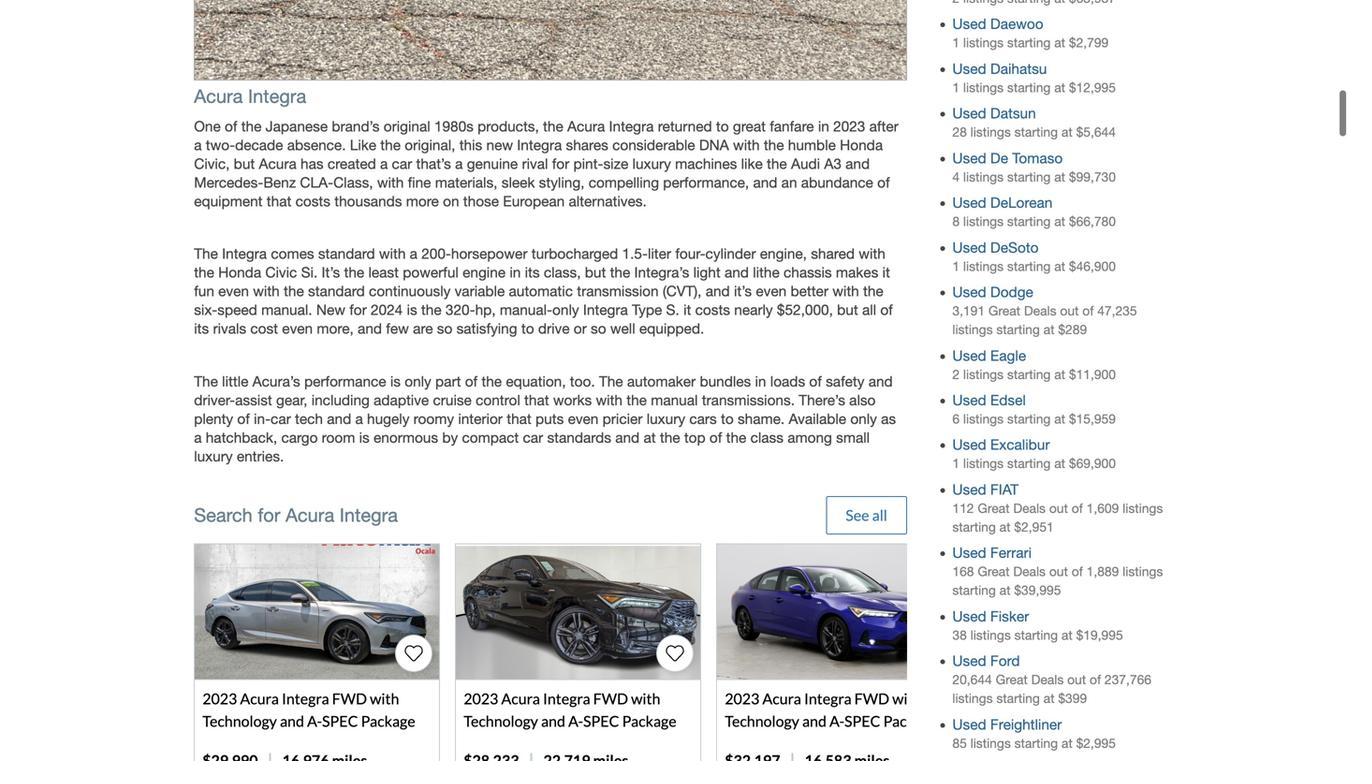 Task type: vqa. For each thing, say whether or not it's contained in the screenshot.


Task type: describe. For each thing, give the bounding box(es) containing it.
in inside the little acura's performance is only part of the equation, too. the automaker bundles in loads of safety and driver-assist gear, including adaptive cruise control that works with the manual transmissions. there's also plenty of in-car tech and a hugely roomy interior that puts even pricier luxury cars to shame. available only as a hatchback, cargo room is enormous by compact car standards and at the top of the class among small luxury entries.
[[755, 373, 767, 390]]

automaker
[[627, 373, 696, 390]]

even down manual.
[[282, 320, 313, 337]]

168
[[953, 564, 974, 579]]

fine
[[408, 174, 431, 191]]

used for used datsun 28 listings starting at $5,644
[[953, 105, 987, 122]]

the up the an
[[767, 155, 787, 172]]

deals for used dodge
[[1024, 303, 1057, 318]]

the up transmission
[[610, 264, 631, 281]]

the up manual.
[[284, 283, 304, 300]]

out for ford
[[1068, 673, 1087, 688]]

interior
[[458, 410, 503, 427]]

it's
[[734, 283, 752, 300]]

0 horizontal spatial for
[[258, 504, 280, 526]]

3,191
[[953, 303, 985, 318]]

acura integra
[[194, 85, 306, 107]]

out for ferrari
[[1050, 564, 1068, 579]]

bundles
[[700, 373, 751, 390]]

used for used daewoo 1 listings starting at $2,799
[[953, 16, 987, 32]]

the left top at the bottom
[[660, 429, 680, 446]]

1 vertical spatial its
[[194, 320, 209, 337]]

acura's
[[253, 373, 300, 390]]

starting inside used freightliner 85 listings starting at $2,995
[[1015, 736, 1058, 751]]

hp,
[[475, 302, 496, 318]]

the down original
[[381, 137, 401, 153]]

at inside "3,191 great deals out of 47,235 listings starting at"
[[1044, 322, 1055, 337]]

those
[[463, 193, 499, 210]]

used freightliner 85 listings starting at $2,995
[[953, 716, 1116, 751]]

3 a- from the left
[[830, 712, 845, 730]]

luxury inside one of the japanese brand's original 1980s products, the acura integra returned to great fanfare in 2023 after a two-decade absence. like the original, this new integra shares considerable dna with the humble honda civic, but acura has created a car that's a genuine rival for pint-size luxury machines like the audi a3 and mercedes-benz cla-class, with fine materials, sleek styling, compelling performance, and an abundance of equipment that costs thousands more on those european alternatives.
[[633, 155, 671, 172]]

listings inside the 112 great deals out of 1,609 listings starting at
[[1123, 501, 1163, 516]]

2023 for third 2023 acura integra fwd with technology and a-spec package image from the left
[[725, 690, 760, 708]]

shame.
[[738, 410, 785, 427]]

starting inside 168 great deals out of 1,889 listings starting at
[[953, 583, 996, 598]]

of up "two-"
[[225, 118, 237, 135]]

loads
[[771, 373, 806, 390]]

as
[[881, 410, 896, 427]]

1 vertical spatial but
[[585, 264, 606, 281]]

small
[[836, 429, 870, 446]]

2023 acura integra fwd with technology and a-spec package for first 2023 acura integra fwd with technology and a-spec package image from left
[[202, 690, 415, 730]]

that inside one of the japanese brand's original 1980s products, the acura integra returned to great fanfare in 2023 after a two-decade absence. like the original, this new integra shares considerable dna with the humble honda civic, but acura has created a car that's a genuine rival for pint-size luxury machines like the audi a3 and mercedes-benz cla-class, with fine materials, sleek styling, compelling performance, and an abundance of equipment that costs thousands more on those european alternatives.
[[267, 193, 292, 210]]

absence.
[[287, 137, 346, 153]]

listings inside "3,191 great deals out of 47,235 listings starting at"
[[953, 322, 993, 337]]

used edsel link
[[953, 392, 1026, 409]]

used fisker 38 listings starting at $19,995
[[953, 608, 1124, 643]]

1 vertical spatial only
[[405, 373, 432, 390]]

a down one on the top left of the page
[[194, 137, 202, 153]]

spec for third 2023 acura integra fwd with technology and a-spec package image from the left
[[845, 712, 881, 730]]

puts
[[536, 410, 564, 427]]

at inside used fisker 38 listings starting at $19,995
[[1062, 628, 1073, 643]]

a up materials,
[[455, 155, 463, 172]]

1 vertical spatial that
[[524, 392, 549, 409]]

0 horizontal spatial car
[[271, 410, 291, 427]]

thousands
[[335, 193, 402, 210]]

1 for used excalibur
[[953, 456, 960, 471]]

works
[[553, 392, 592, 409]]

at inside used de tomaso 4 listings starting at $99,730
[[1055, 169, 1066, 184]]

after
[[870, 118, 899, 135]]

starting inside 20,644 great deals out of 237,766 listings starting at
[[997, 691, 1040, 706]]

1 vertical spatial it
[[684, 302, 692, 318]]

little
[[222, 373, 249, 390]]

of inside 20,644 great deals out of 237,766 listings starting at
[[1090, 673, 1101, 688]]

listings inside used freightliner 85 listings starting at $2,995
[[971, 736, 1011, 751]]

used for used fiat
[[953, 481, 987, 498]]

1 horizontal spatial is
[[390, 373, 401, 390]]

used datsun 28 listings starting at $5,644
[[953, 105, 1116, 140]]

used edsel 6 listings starting at $15,959
[[953, 392, 1116, 427]]

starting inside used edsel 6 listings starting at $15,959
[[1008, 412, 1051, 427]]

used for used edsel 6 listings starting at $15,959
[[953, 392, 987, 409]]

2 a- from the left
[[568, 712, 583, 730]]

3 2023 acura integra fwd with technology and a-spec package image from the left
[[718, 545, 962, 679]]

benz
[[264, 174, 296, 191]]

1 vertical spatial standard
[[308, 283, 365, 300]]

of inside the integra comes standard with a 200-horsepower turbocharged 1.5-liter four-cylinder engine, shared with the honda civic si. it's the least powerful engine in its class, but the integra's light and lithe chassis makes it fun even with the standard continuously variable automatic transmission (cvt), and it's even better with the six-speed manual. new for 2024 is the 320-hp, manual-only integra type s. it costs nearly $52,000, but all of its rivals cost even more, and few are so satisfying to drive or so well equipped.
[[881, 302, 893, 318]]

the up fun
[[194, 264, 214, 281]]

sleek
[[502, 174, 535, 191]]

daewoo
[[991, 16, 1044, 32]]

daihatsu
[[991, 60, 1047, 77]]

a3
[[824, 155, 842, 172]]

listings inside 168 great deals out of 1,889 listings starting at
[[1123, 564, 1163, 579]]

that's
[[416, 155, 451, 172]]

four-
[[676, 245, 706, 262]]

$2,951
[[1015, 520, 1054, 535]]

new
[[487, 137, 513, 153]]

starting inside used daewoo 1 listings starting at $2,799
[[1008, 35, 1051, 50]]

of inside the 112 great deals out of 1,609 listings starting at
[[1072, 501, 1083, 516]]

$399
[[1059, 691, 1087, 706]]

1 so from the left
[[437, 320, 453, 337]]

the up pricier
[[627, 392, 647, 409]]

a down plenty
[[194, 429, 202, 446]]

1 technology from the left
[[202, 712, 277, 730]]

comes
[[271, 245, 314, 262]]

used delorean link
[[953, 194, 1053, 211]]

starting inside used desoto 1 listings starting at $46,900
[[1008, 259, 1051, 274]]

package for third 2023 acura integra fwd with technology and a-spec package image from the left
[[884, 712, 938, 730]]

3,191 great deals out of 47,235 listings starting at
[[953, 303, 1138, 337]]

package for first 2023 acura integra fwd with technology and a-spec package image from left
[[361, 712, 415, 730]]

humble
[[788, 137, 836, 153]]

at inside the 112 great deals out of 1,609 listings starting at
[[1000, 520, 1011, 535]]

standards
[[547, 429, 612, 446]]

237,766
[[1105, 673, 1152, 688]]

horsepower
[[451, 245, 528, 262]]

used daewoo link
[[953, 16, 1044, 32]]

listings inside 20,644 great deals out of 237,766 listings starting at
[[953, 691, 993, 706]]

of up there's
[[810, 373, 822, 390]]

automatic
[[509, 283, 573, 300]]

shared
[[811, 245, 855, 262]]

the little acura's performance is only part of the equation, too. the automaker bundles in loads of safety and driver-assist gear, including adaptive cruise control that works with the manual transmissions. there's also plenty of in-car tech and a hugely roomy interior that puts even pricier luxury cars to shame. available only as a hatchback, cargo room is enormous by compact car standards and at the top of the class among small luxury entries.
[[194, 373, 896, 465]]

used for used ford
[[953, 653, 987, 670]]

or
[[574, 320, 587, 337]]

used desoto link
[[953, 239, 1039, 256]]

of left the in-
[[237, 410, 250, 427]]

better
[[791, 283, 829, 300]]

spec for first 2023 acura integra fwd with technology and a-spec package image from left
[[322, 712, 358, 730]]

listings inside used de tomaso 4 listings starting at $99,730
[[964, 169, 1004, 184]]

with inside the little acura's performance is only part of the equation, too. the automaker bundles in loads of safety and driver-assist gear, including adaptive cruise control that works with the manual transmissions. there's also plenty of in-car tech and a hugely roomy interior that puts even pricier luxury cars to shame. available only as a hatchback, cargo room is enormous by compact car standards and at the top of the class among small luxury entries.
[[596, 392, 623, 409]]

alternatives.
[[569, 193, 647, 210]]

in inside the integra comes standard with a 200-horsepower turbocharged 1.5-liter four-cylinder engine, shared with the honda civic si. it's the least powerful engine in its class, but the integra's light and lithe chassis makes it fun even with the standard continuously variable automatic transmission (cvt), and it's even better with the six-speed manual. new for 2024 is the 320-hp, manual-only integra type s. it costs nearly $52,000, but all of its rivals cost even more, and few are so satisfying to drive or so well equipped.
[[510, 264, 521, 281]]

2 vertical spatial but
[[837, 302, 859, 318]]

at inside used desoto 1 listings starting at $46,900
[[1055, 259, 1066, 274]]

adaptive
[[374, 392, 429, 409]]

2024
[[371, 302, 403, 318]]

a down including
[[355, 410, 363, 427]]

even inside the little acura's performance is only part of the equation, too. the automaker bundles in loads of safety and driver-assist gear, including adaptive cruise control that works with the manual transmissions. there's also plenty of in-car tech and a hugely roomy interior that puts even pricier luxury cars to shame. available only as a hatchback, cargo room is enormous by compact car standards and at the top of the class among small luxury entries.
[[568, 410, 599, 427]]

considerable
[[613, 137, 695, 153]]

package for second 2023 acura integra fwd with technology and a-spec package image from the right
[[622, 712, 677, 730]]

2 horizontal spatial car
[[523, 429, 543, 446]]

1 for used daihatsu
[[953, 80, 960, 95]]

for inside the integra comes standard with a 200-horsepower turbocharged 1.5-liter four-cylinder engine, shared with the honda civic si. it's the least powerful engine in its class, but the integra's light and lithe chassis makes it fun even with the standard continuously variable automatic transmission (cvt), and it's even better with the six-speed manual. new for 2024 is the 320-hp, manual-only integra type s. it costs nearly $52,000, but all of its rivals cost even more, and few are so satisfying to drive or so well equipped.
[[350, 302, 367, 318]]

japanese
[[266, 118, 328, 135]]

like
[[350, 137, 376, 153]]

spec for second 2023 acura integra fwd with technology and a-spec package image from the right
[[583, 712, 620, 730]]

used for used excalibur 1 listings starting at $69,900
[[953, 437, 987, 453]]

the left class
[[726, 429, 747, 446]]

used for used fisker 38 listings starting at $19,995
[[953, 608, 987, 625]]

used for used delorean 8 listings starting at $66,780
[[953, 194, 987, 211]]

only inside the integra comes standard with a 200-horsepower turbocharged 1.5-liter four-cylinder engine, shared with the honda civic si. it's the least powerful engine in its class, but the integra's light and lithe chassis makes it fun even with the standard continuously variable automatic transmission (cvt), and it's even better with the six-speed manual. new for 2024 is the 320-hp, manual-only integra type s. it costs nearly $52,000, but all of its rivals cost even more, and few are so satisfying to drive or so well equipped.
[[553, 302, 579, 318]]

starting inside used de tomaso 4 listings starting at $99,730
[[1008, 169, 1051, 184]]

listings inside used fisker 38 listings starting at $19,995
[[971, 628, 1011, 643]]

1,609
[[1087, 501, 1119, 516]]

pint-
[[574, 155, 604, 172]]

2
[[953, 367, 960, 382]]

civic
[[265, 264, 297, 281]]

2023 inside one of the japanese brand's original 1980s products, the acura integra returned to great fanfare in 2023 after a two-decade absence. like the original, this new integra shares considerable dna with the humble honda civic, but acura has created a car that's a genuine rival for pint-size luxury machines like the audi a3 and mercedes-benz cla-class, with fine materials, sleek styling, compelling performance, and an abundance of equipment that costs thousands more on those european alternatives.
[[834, 118, 866, 135]]

equipped.
[[640, 320, 705, 337]]

at inside used daihatsu 1 listings starting at $12,995
[[1055, 80, 1066, 95]]

the down makes
[[864, 283, 884, 300]]

1 2023 acura integra fwd with technology and a-spec package image from the left
[[195, 545, 439, 679]]

at inside used edsel 6 listings starting at $15,959
[[1055, 412, 1066, 427]]

equation,
[[506, 373, 566, 390]]

even down lithe
[[756, 283, 787, 300]]

1.5-
[[622, 245, 648, 262]]

$66,780
[[1069, 214, 1116, 229]]

audi
[[791, 155, 820, 172]]

equipment
[[194, 193, 263, 210]]

at inside used freightliner 85 listings starting at $2,995
[[1062, 736, 1073, 751]]

used dodge link
[[953, 284, 1034, 301]]

created
[[328, 155, 376, 172]]

the right it's on the top left of the page
[[344, 264, 364, 281]]

machines
[[675, 155, 737, 172]]

the up are
[[421, 302, 442, 318]]

20,644 great deals out of 237,766 listings starting at
[[953, 673, 1152, 706]]

manual.
[[261, 302, 312, 318]]

chassis
[[784, 264, 832, 281]]

for inside one of the japanese brand's original 1980s products, the acura integra returned to great fanfare in 2023 after a two-decade absence. like the original, this new integra shares considerable dna with the humble honda civic, but acura has created a car that's a genuine rival for pint-size luxury machines like the audi a3 and mercedes-benz cla-class, with fine materials, sleek styling, compelling performance, and an abundance of equipment that costs thousands more on those european alternatives.
[[552, 155, 570, 172]]

freightliner
[[991, 716, 1062, 733]]

light
[[694, 264, 721, 281]]

listings inside used daewoo 1 listings starting at $2,799
[[964, 35, 1004, 50]]

dna
[[699, 137, 729, 153]]

class,
[[544, 264, 581, 281]]

has
[[301, 155, 324, 172]]

2023 acura integra fwd with technology and a-spec package for second 2023 acura integra fwd with technology and a-spec package image from the right
[[464, 690, 677, 730]]

materials,
[[435, 174, 498, 191]]

$99,730
[[1069, 169, 1116, 184]]

2 technology from the left
[[464, 712, 538, 730]]

hugely
[[367, 410, 410, 427]]

of right abundance
[[878, 174, 890, 191]]

at inside used excalibur 1 listings starting at $69,900
[[1055, 456, 1066, 471]]

transmissions.
[[702, 392, 795, 409]]

great for ford
[[996, 673, 1028, 688]]

deals for used ferrari
[[1014, 564, 1046, 579]]

the up the decade
[[241, 118, 262, 135]]

168 great deals out of 1,889 listings starting at
[[953, 564, 1163, 598]]

more
[[406, 193, 439, 210]]



Task type: locate. For each thing, give the bounding box(es) containing it.
$69,900
[[1069, 456, 1116, 471]]

0 vertical spatial honda
[[840, 137, 883, 153]]

used for used dodge
[[953, 284, 987, 301]]

at inside 20,644 great deals out of 237,766 listings starting at
[[1044, 691, 1055, 706]]

out for dodge
[[1061, 303, 1079, 318]]

1 horizontal spatial technology
[[464, 712, 538, 730]]

used up 8
[[953, 194, 987, 211]]

1 horizontal spatial so
[[591, 320, 606, 337]]

listings down used excalibur 'link'
[[964, 456, 1004, 471]]

continuously
[[369, 283, 451, 300]]

datsun
[[991, 105, 1036, 122]]

used desoto 1 listings starting at $46,900
[[953, 239, 1116, 274]]

to down manual-
[[522, 320, 534, 337]]

all inside the integra comes standard with a 200-horsepower turbocharged 1.5-liter four-cylinder engine, shared with the honda civic si. it's the least powerful engine in its class, but the integra's light and lithe chassis makes it fun even with the standard continuously variable automatic transmission (cvt), and it's even better with the six-speed manual. new for 2024 is the 320-hp, manual-only integra type s. it costs nearly $52,000, but all of its rivals cost even more, and few are so satisfying to drive or so well equipped.
[[863, 302, 877, 318]]

its up automatic at the top of the page
[[525, 264, 540, 281]]

$52,000,
[[777, 302, 833, 318]]

3 1 from the top
[[953, 259, 960, 274]]

is right "room"
[[359, 429, 370, 446]]

to inside the integra comes standard with a 200-horsepower turbocharged 1.5-liter four-cylinder engine, shared with the honda civic si. it's the least powerful engine in its class, but the integra's light and lithe chassis makes it fun even with the standard continuously variable automatic transmission (cvt), and it's even better with the six-speed manual. new for 2024 is the 320-hp, manual-only integra type s. it costs nearly $52,000, but all of its rivals cost even more, and few are so satisfying to drive or so well equipped.
[[522, 320, 534, 337]]

so right are
[[437, 320, 453, 337]]

0 vertical spatial car
[[392, 155, 412, 172]]

starting down 168
[[953, 583, 996, 598]]

to inside the little acura's performance is only part of the equation, too. the automaker bundles in loads of safety and driver-assist gear, including adaptive cruise control that works with the manual transmissions. there's also plenty of in-car tech and a hugely roomy interior that puts even pricier luxury cars to shame. available only as a hatchback, cargo room is enormous by compact car standards and at the top of the class among small luxury entries.
[[721, 410, 734, 427]]

at left $12,995
[[1055, 80, 1066, 95]]

used up 3,191
[[953, 284, 987, 301]]

in right the engine
[[510, 264, 521, 281]]

too.
[[570, 373, 595, 390]]

1 horizontal spatial in
[[755, 373, 767, 390]]

1 vertical spatial for
[[350, 302, 367, 318]]

used dodge
[[953, 284, 1034, 301]]

1 horizontal spatial its
[[525, 264, 540, 281]]

deals inside "3,191 great deals out of 47,235 listings starting at"
[[1024, 303, 1057, 318]]

original
[[384, 118, 430, 135]]

of inside 168 great deals out of 1,889 listings starting at
[[1072, 564, 1083, 579]]

0 vertical spatial is
[[407, 302, 417, 318]]

starting down daewoo
[[1008, 35, 1051, 50]]

one
[[194, 118, 221, 135]]

1 for used daewoo
[[953, 35, 960, 50]]

4 used from the top
[[953, 150, 987, 167]]

is for powerful
[[407, 302, 417, 318]]

0 horizontal spatial spec
[[322, 712, 358, 730]]

0 vertical spatial it
[[883, 264, 890, 281]]

listings
[[964, 35, 1004, 50], [964, 80, 1004, 95], [971, 125, 1011, 140], [964, 169, 1004, 184], [964, 214, 1004, 229], [964, 259, 1004, 274], [953, 322, 993, 337], [964, 367, 1004, 382], [964, 412, 1004, 427], [964, 456, 1004, 471], [1123, 501, 1163, 516], [1123, 564, 1163, 579], [971, 628, 1011, 643], [953, 691, 993, 706], [971, 736, 1011, 751]]

out inside 168 great deals out of 1,889 listings starting at
[[1050, 564, 1068, 579]]

rival
[[522, 155, 548, 172]]

brand's
[[332, 118, 380, 135]]

2 vertical spatial in
[[755, 373, 767, 390]]

the for the integra comes standard with a 200-horsepower turbocharged 1.5-liter four-cylinder engine, shared with the honda civic si. it's the least powerful engine in its class, but the integra's light and lithe chassis makes it fun even with the standard continuously variable automatic transmission (cvt), and it's even better with the six-speed manual. new for 2024 is the 320-hp, manual-only integra type s. it costs nearly $52,000, but all of its rivals cost even more, and few are so satisfying to drive or so well equipped.
[[194, 245, 218, 262]]

a
[[194, 137, 202, 153], [380, 155, 388, 172], [455, 155, 463, 172], [410, 245, 418, 262], [355, 410, 363, 427], [194, 429, 202, 446]]

honda up speed
[[218, 264, 261, 281]]

1 for used desoto
[[953, 259, 960, 274]]

used ford link
[[953, 653, 1020, 670]]

listings inside used daihatsu 1 listings starting at $12,995
[[964, 80, 1004, 95]]

the integra comes standard with a 200-horsepower turbocharged 1.5-liter four-cylinder engine, shared with the honda civic si. it's the least powerful engine in its class, but the integra's light and lithe chassis makes it fun even with the standard continuously variable automatic transmission (cvt), and it's even better with the six-speed manual. new for 2024 is the 320-hp, manual-only integra type s. it costs nearly $52,000, but all of its rivals cost even more, and few are so satisfying to drive or so well equipped.
[[194, 245, 893, 337]]

used for used ferrari
[[953, 545, 987, 562]]

out
[[1061, 303, 1079, 318], [1050, 501, 1068, 516], [1050, 564, 1068, 579], [1068, 673, 1087, 688]]

(cvt),
[[663, 283, 702, 300]]

2 horizontal spatial but
[[837, 302, 859, 318]]

1 horizontal spatial car
[[392, 155, 412, 172]]

2 vertical spatial only
[[851, 410, 877, 427]]

to up dna
[[716, 118, 729, 135]]

listings down 3,191
[[953, 322, 993, 337]]

for right search
[[258, 504, 280, 526]]

2 horizontal spatial 2023 acura integra fwd with technology and a-spec package link
[[717, 544, 971, 761]]

at left $46,900
[[1055, 259, 1066, 274]]

2 vertical spatial is
[[359, 429, 370, 446]]

2 horizontal spatial 2023 acura integra fwd with technology and a-spec package image
[[718, 545, 962, 679]]

at inside the little acura's performance is only part of the equation, too. the automaker bundles in loads of safety and driver-assist gear, including adaptive cruise control that works with the manual transmissions. there's also plenty of in-car tech and a hugely roomy interior that puts even pricier luxury cars to shame. available only as a hatchback, cargo room is enormous by compact car standards and at the top of the class among small luxury entries.
[[644, 429, 656, 446]]

15 used from the top
[[953, 716, 987, 733]]

of
[[225, 118, 237, 135], [878, 174, 890, 191], [881, 302, 893, 318], [1083, 303, 1094, 318], [465, 373, 478, 390], [810, 373, 822, 390], [237, 410, 250, 427], [710, 429, 722, 446], [1072, 501, 1083, 516], [1072, 564, 1083, 579], [1090, 673, 1101, 688]]

listings down used desoto link
[[964, 259, 1004, 274]]

1 vertical spatial all
[[872, 506, 888, 524]]

0 horizontal spatial in
[[510, 264, 521, 281]]

used eagle 2 listings starting at $11,900
[[953, 347, 1116, 382]]

fwd for first 2023 acura integra fwd with technology and a-spec package image from left
[[332, 690, 367, 708]]

in up humble
[[818, 118, 830, 135]]

so
[[437, 320, 453, 337], [591, 320, 606, 337]]

1 vertical spatial car
[[271, 410, 291, 427]]

1 a- from the left
[[307, 712, 322, 730]]

2 vertical spatial for
[[258, 504, 280, 526]]

13 used from the top
[[953, 608, 987, 625]]

0 horizontal spatial honda
[[218, 264, 261, 281]]

$289
[[1059, 322, 1087, 337]]

1 1 from the top
[[953, 35, 960, 50]]

starting inside used fisker 38 listings starting at $19,995
[[1015, 628, 1058, 643]]

of inside "3,191 great deals out of 47,235 listings starting at"
[[1083, 303, 1094, 318]]

at left $2,799
[[1055, 35, 1066, 50]]

used inside used daihatsu 1 listings starting at $12,995
[[953, 60, 987, 77]]

great down dodge
[[989, 303, 1021, 318]]

1980s
[[434, 118, 474, 135]]

the inside the integra comes standard with a 200-horsepower turbocharged 1.5-liter four-cylinder engine, shared with the honda civic si. it's the least powerful engine in its class, but the integra's light and lithe chassis makes it fun even with the standard continuously variable automatic transmission (cvt), and it's even better with the six-speed manual. new for 2024 is the 320-hp, manual-only integra type s. it costs nearly $52,000, but all of its rivals cost even more, and few are so satisfying to drive or so well equipped.
[[194, 245, 218, 262]]

at up fisker
[[1000, 583, 1011, 598]]

0 vertical spatial to
[[716, 118, 729, 135]]

original,
[[405, 137, 456, 153]]

1 fwd from the left
[[332, 690, 367, 708]]

fwd for third 2023 acura integra fwd with technology and a-spec package image from the left
[[855, 690, 890, 708]]

1 horizontal spatial it
[[883, 264, 890, 281]]

used up "112"
[[953, 481, 987, 498]]

deals down dodge
[[1024, 303, 1057, 318]]

the down fanfare
[[764, 137, 784, 153]]

car down "gear,"
[[271, 410, 291, 427]]

2 horizontal spatial technology
[[725, 712, 800, 730]]

ferrari
[[991, 545, 1032, 562]]

2 horizontal spatial 2023 acura integra fwd with technology and a-spec package
[[725, 690, 938, 730]]

is for adaptive
[[359, 429, 370, 446]]

gear,
[[276, 392, 308, 409]]

listings right 1,609 on the bottom right
[[1123, 501, 1163, 516]]

used for used desoto 1 listings starting at $46,900
[[953, 239, 987, 256]]

$15,959
[[1069, 412, 1116, 427]]

class
[[751, 429, 784, 446]]

its down six-
[[194, 320, 209, 337]]

2 horizontal spatial spec
[[845, 712, 881, 730]]

2 vertical spatial luxury
[[194, 448, 233, 465]]

1 vertical spatial in
[[510, 264, 521, 281]]

1 inside used excalibur 1 listings starting at $69,900
[[953, 456, 960, 471]]

1 vertical spatial to
[[522, 320, 534, 337]]

to
[[716, 118, 729, 135], [522, 320, 534, 337], [721, 410, 734, 427]]

out inside 20,644 great deals out of 237,766 listings starting at
[[1068, 673, 1087, 688]]

1 vertical spatial is
[[390, 373, 401, 390]]

of left 1,889
[[1072, 564, 1083, 579]]

starting inside used datsun 28 listings starting at $5,644
[[1015, 125, 1058, 140]]

at inside 'used eagle 2 listings starting at $11,900'
[[1055, 367, 1066, 382]]

top
[[684, 429, 706, 446]]

it's
[[322, 264, 340, 281]]

great inside 168 great deals out of 1,889 listings starting at
[[978, 564, 1010, 579]]

entries.
[[237, 448, 284, 465]]

0 vertical spatial costs
[[296, 193, 331, 210]]

variable
[[455, 283, 505, 300]]

2 2023 acura integra fwd with technology and a-spec package image from the left
[[456, 545, 701, 679]]

3 spec from the left
[[845, 712, 881, 730]]

2 horizontal spatial a-
[[830, 712, 845, 730]]

1 horizontal spatial 2023 acura integra fwd with technology and a-spec package link
[[455, 544, 710, 761]]

1 down used desoto link
[[953, 259, 960, 274]]

car inside one of the japanese brand's original 1980s products, the acura integra returned to great fanfare in 2023 after a two-decade absence. like the original, this new integra shares considerable dna with the humble honda civic, but acura has created a car that's a genuine rival for pint-size luxury machines like the audi a3 and mercedes-benz cla-class, with fine materials, sleek styling, compelling performance, and an abundance of equipment that costs thousands more on those european alternatives.
[[392, 155, 412, 172]]

the up rival
[[543, 118, 564, 135]]

by
[[442, 429, 458, 446]]

1 horizontal spatial but
[[585, 264, 606, 281]]

listings inside used datsun 28 listings starting at $5,644
[[971, 125, 1011, 140]]

listings inside "used delorean 8 listings starting at $66,780"
[[964, 214, 1004, 229]]

used ford
[[953, 653, 1020, 670]]

but inside one of the japanese brand's original 1980s products, the acura integra returned to great fanfare in 2023 after a two-decade absence. like the original, this new integra shares considerable dna with the humble honda civic, but acura has created a car that's a genuine rival for pint-size luxury machines like the audi a3 and mercedes-benz cla-class, with fine materials, sleek styling, compelling performance, and an abundance of equipment that costs thousands more on those european alternatives.
[[234, 155, 255, 172]]

starting down delorean
[[1008, 214, 1051, 229]]

starting up freightliner
[[997, 691, 1040, 706]]

cars
[[690, 410, 717, 427]]

0 vertical spatial but
[[234, 155, 255, 172]]

the right the too.
[[599, 373, 623, 390]]

used for used daihatsu 1 listings starting at $12,995
[[953, 60, 987, 77]]

10 used from the top
[[953, 437, 987, 453]]

9 used from the top
[[953, 392, 987, 409]]

but down the decade
[[234, 155, 255, 172]]

that down control
[[507, 410, 532, 427]]

2 horizontal spatial only
[[851, 410, 877, 427]]

listings down used daewoo 'link'
[[964, 35, 1004, 50]]

of right part
[[465, 373, 478, 390]]

2 2023 acura integra fwd with technology and a-spec package link from the left
[[455, 544, 710, 761]]

its
[[525, 264, 540, 281], [194, 320, 209, 337]]

used inside used desoto 1 listings starting at $46,900
[[953, 239, 987, 256]]

used inside used edsel 6 listings starting at $15,959
[[953, 392, 987, 409]]

6 used from the top
[[953, 239, 987, 256]]

engine,
[[760, 245, 807, 262]]

listings inside used excalibur 1 listings starting at $69,900
[[964, 456, 1004, 471]]

1 horizontal spatial package
[[622, 712, 677, 730]]

2023 for second 2023 acura integra fwd with technology and a-spec package image from the right
[[464, 690, 499, 708]]

8 used from the top
[[953, 347, 987, 364]]

2 used from the top
[[953, 60, 987, 77]]

great for ferrari
[[978, 564, 1010, 579]]

driver-
[[194, 392, 235, 409]]

deals inside 20,644 great deals out of 237,766 listings starting at
[[1032, 673, 1064, 688]]

tech
[[295, 410, 323, 427]]

deals up $39,995
[[1014, 564, 1046, 579]]

0 horizontal spatial its
[[194, 320, 209, 337]]

standard up new
[[308, 283, 365, 300]]

but down makes
[[837, 302, 859, 318]]

starting up the excalibur
[[1008, 412, 1051, 427]]

deals for used ford
[[1032, 673, 1064, 688]]

at inside "used delorean 8 listings starting at $66,780"
[[1055, 214, 1066, 229]]

1 horizontal spatial 2023 acura integra fwd with technology and a-spec package image
[[456, 545, 701, 679]]

the up control
[[482, 373, 502, 390]]

3 2023 acura integra fwd with technology and a-spec package link from the left
[[717, 544, 971, 761]]

$12,995
[[1069, 80, 1116, 95]]

200-
[[422, 245, 451, 262]]

at left $2,995
[[1062, 736, 1073, 751]]

starting inside used daihatsu 1 listings starting at $12,995
[[1008, 80, 1051, 95]]

used inside used daewoo 1 listings starting at $2,799
[[953, 16, 987, 32]]

the up fun
[[194, 245, 218, 262]]

honda down after
[[840, 137, 883, 153]]

for
[[552, 155, 570, 172], [350, 302, 367, 318], [258, 504, 280, 526]]

honda inside the integra comes standard with a 200-horsepower turbocharged 1.5-liter four-cylinder engine, shared with the honda civic si. it's the least powerful engine in its class, but the integra's light and lithe chassis makes it fun even with the standard continuously variable automatic transmission (cvt), and it's even better with the six-speed manual. new for 2024 is the 320-hp, manual-only integra type s. it costs nearly $52,000, but all of its rivals cost even more, and few are so satisfying to drive or so well equipped.
[[218, 264, 261, 281]]

used datsun link
[[953, 105, 1036, 122]]

3 used from the top
[[953, 105, 987, 122]]

at left $15,959
[[1055, 412, 1066, 427]]

car down puts
[[523, 429, 543, 446]]

at inside 168 great deals out of 1,889 listings starting at
[[1000, 583, 1011, 598]]

2 spec from the left
[[583, 712, 620, 730]]

luxury down manual
[[647, 410, 686, 427]]

control
[[476, 392, 520, 409]]

0 vertical spatial in
[[818, 118, 830, 135]]

3 fwd from the left
[[855, 690, 890, 708]]

fwd for second 2023 acura integra fwd with technology and a-spec package image from the right
[[593, 690, 629, 708]]

all down makes
[[863, 302, 877, 318]]

used inside "used delorean 8 listings starting at $66,780"
[[953, 194, 987, 211]]

of left 1,609 on the bottom right
[[1072, 501, 1083, 516]]

0 horizontal spatial only
[[405, 373, 432, 390]]

starting down daihatsu at the top of the page
[[1008, 80, 1051, 95]]

honda inside one of the japanese brand's original 1980s products, the acura integra returned to great fanfare in 2023 after a two-decade absence. like the original, this new integra shares considerable dna with the humble honda civic, but acura has created a car that's a genuine rival for pint-size luxury machines like the audi a3 and mercedes-benz cla-class, with fine materials, sleek styling, compelling performance, and an abundance of equipment that costs thousands more on those european alternatives.
[[840, 137, 883, 153]]

0 horizontal spatial costs
[[296, 193, 331, 210]]

in-
[[254, 410, 271, 427]]

1 2023 acura integra fwd with technology and a-spec package from the left
[[202, 690, 415, 730]]

2 horizontal spatial for
[[552, 155, 570, 172]]

1 horizontal spatial for
[[350, 302, 367, 318]]

2 vertical spatial car
[[523, 429, 543, 446]]

2 horizontal spatial package
[[884, 712, 938, 730]]

3 package from the left
[[884, 712, 938, 730]]

costs down the cla-
[[296, 193, 331, 210]]

listings down used eagle link
[[964, 367, 1004, 382]]

2023 for first 2023 acura integra fwd with technology and a-spec package image from left
[[202, 690, 237, 708]]

used inside used datsun 28 listings starting at $5,644
[[953, 105, 987, 122]]

0 horizontal spatial 2023 acura integra fwd with technology and a-spec package link
[[194, 544, 449, 761]]

2 so from the left
[[591, 320, 606, 337]]

0 horizontal spatial package
[[361, 712, 415, 730]]

1 inside used daewoo 1 listings starting at $2,799
[[953, 35, 960, 50]]

used delorean 8 listings starting at $66,780
[[953, 194, 1116, 229]]

listings inside 'used eagle 2 listings starting at $11,900'
[[964, 367, 1004, 382]]

0 horizontal spatial technology
[[202, 712, 277, 730]]

0 horizontal spatial so
[[437, 320, 453, 337]]

it right s.
[[684, 302, 692, 318]]

acura
[[194, 85, 243, 107], [568, 118, 605, 135], [259, 155, 297, 172], [286, 504, 335, 526], [240, 690, 279, 708], [501, 690, 540, 708], [763, 690, 802, 708]]

2 1 from the top
[[953, 80, 960, 95]]

great for dodge
[[989, 303, 1021, 318]]

at left $289
[[1044, 322, 1055, 337]]

a right created
[[380, 155, 388, 172]]

listings down used delorean link
[[964, 214, 1004, 229]]

nearly
[[735, 302, 773, 318]]

starting down eagle
[[1008, 367, 1051, 382]]

starting down tomaso
[[1008, 169, 1051, 184]]

lithe
[[753, 264, 780, 281]]

rivals
[[213, 320, 246, 337]]

at down tomaso
[[1055, 169, 1066, 184]]

even
[[218, 283, 249, 300], [756, 283, 787, 300], [282, 320, 313, 337], [568, 410, 599, 427]]

deals inside the 112 great deals out of 1,609 listings starting at
[[1014, 501, 1046, 516]]

the for the little acura's performance is only part of the equation, too. the automaker bundles in loads of safety and driver-assist gear, including adaptive cruise control that works with the manual transmissions. there's also plenty of in-car tech and a hugely roomy interior that puts even pricier luxury cars to shame. available only as a hatchback, cargo room is enormous by compact car standards and at the top of the class among small luxury entries.
[[194, 373, 218, 390]]

of left 237,766
[[1090, 673, 1101, 688]]

used ferrari link
[[953, 545, 1032, 562]]

great inside "3,191 great deals out of 47,235 listings starting at"
[[989, 303, 1021, 318]]

5 used from the top
[[953, 194, 987, 211]]

to right cars
[[721, 410, 734, 427]]

out for fiat
[[1050, 501, 1068, 516]]

out up $39,995
[[1050, 564, 1068, 579]]

2 2023 acura integra fwd with technology and a-spec package from the left
[[464, 690, 677, 730]]

1 horizontal spatial a-
[[568, 712, 583, 730]]

0 vertical spatial luxury
[[633, 155, 671, 172]]

to inside one of the japanese brand's original 1980s products, the acura integra returned to great fanfare in 2023 after a two-decade absence. like the original, this new integra shares considerable dna with the humble honda civic, but acura has created a car that's a genuine rival for pint-size luxury machines like the audi a3 and mercedes-benz cla-class, with fine materials, sleek styling, compelling performance, and an abundance of equipment that costs thousands more on those european alternatives.
[[716, 118, 729, 135]]

for up styling,
[[552, 155, 570, 172]]

but down turbocharged
[[585, 264, 606, 281]]

1 down used daewoo 'link'
[[953, 35, 960, 50]]

compact
[[462, 429, 519, 446]]

costs inside one of the japanese brand's original 1980s products, the acura integra returned to great fanfare in 2023 after a two-decade absence. like the original, this new integra shares considerable dna with the humble honda civic, but acura has created a car that's a genuine rival for pint-size luxury machines like the audi a3 and mercedes-benz cla-class, with fine materials, sleek styling, compelling performance, and an abundance of equipment that costs thousands more on those european alternatives.
[[296, 193, 331, 210]]

starting down fisker
[[1015, 628, 1058, 643]]

2023 acura integra fwd with technology and a-spec package image
[[195, 545, 439, 679], [456, 545, 701, 679], [718, 545, 962, 679]]

1 vertical spatial luxury
[[647, 410, 686, 427]]

great inside 20,644 great deals out of 237,766 listings starting at
[[996, 673, 1028, 688]]

out up $289
[[1061, 303, 1079, 318]]

great for fiat
[[978, 501, 1010, 516]]

also
[[850, 392, 876, 409]]

civic,
[[194, 155, 230, 172]]

1 inside used desoto 1 listings starting at $46,900
[[953, 259, 960, 274]]

starting inside "3,191 great deals out of 47,235 listings starting at"
[[997, 322, 1040, 337]]

used
[[953, 16, 987, 32], [953, 60, 987, 77], [953, 105, 987, 122], [953, 150, 987, 167], [953, 194, 987, 211], [953, 239, 987, 256], [953, 284, 987, 301], [953, 347, 987, 364], [953, 392, 987, 409], [953, 437, 987, 453], [953, 481, 987, 498], [953, 545, 987, 562], [953, 608, 987, 625], [953, 653, 987, 670], [953, 716, 987, 733]]

at left $11,900
[[1055, 367, 1066, 382]]

six-
[[194, 302, 218, 318]]

4 1 from the top
[[953, 456, 960, 471]]

out inside the 112 great deals out of 1,609 listings starting at
[[1050, 501, 1068, 516]]

1 inside used daihatsu 1 listings starting at $12,995
[[953, 80, 960, 95]]

starting inside the 112 great deals out of 1,609 listings starting at
[[953, 520, 996, 535]]

makes
[[836, 264, 879, 281]]

at
[[1055, 35, 1066, 50], [1055, 80, 1066, 95], [1062, 125, 1073, 140], [1055, 169, 1066, 184], [1055, 214, 1066, 229], [1055, 259, 1066, 274], [1044, 322, 1055, 337], [1055, 367, 1066, 382], [1055, 412, 1066, 427], [644, 429, 656, 446], [1055, 456, 1066, 471], [1000, 520, 1011, 535], [1000, 583, 1011, 598], [1062, 628, 1073, 643], [1044, 691, 1055, 706], [1062, 736, 1073, 751]]

great
[[733, 118, 766, 135]]

0 vertical spatial standard
[[318, 245, 375, 262]]

1 horizontal spatial only
[[553, 302, 579, 318]]

even up standards
[[568, 410, 599, 427]]

1 up 28
[[953, 80, 960, 95]]

deals up $2,951
[[1014, 501, 1046, 516]]

0 horizontal spatial it
[[684, 302, 692, 318]]

of right top at the bottom
[[710, 429, 722, 446]]

1 horizontal spatial honda
[[840, 137, 883, 153]]

used up "4"
[[953, 150, 987, 167]]

1 horizontal spatial costs
[[696, 302, 731, 318]]

used for used de tomaso 4 listings starting at $99,730
[[953, 150, 987, 167]]

1 vertical spatial honda
[[218, 264, 261, 281]]

at inside used daewoo 1 listings starting at $2,799
[[1055, 35, 1066, 50]]

listings inside used edsel 6 listings starting at $15,959
[[964, 412, 1004, 427]]

deals up the $399
[[1032, 673, 1064, 688]]

2 horizontal spatial is
[[407, 302, 417, 318]]

at up ferrari
[[1000, 520, 1011, 535]]

listings down 20,644
[[953, 691, 993, 706]]

performance,
[[663, 174, 749, 191]]

2 vertical spatial that
[[507, 410, 532, 427]]

are
[[413, 320, 433, 337]]

14 used from the top
[[953, 653, 987, 670]]

one of the japanese brand's original 1980s products, the acura integra returned to great fanfare in 2023 after a two-decade absence. like the original, this new integra shares considerable dna with the humble honda civic, but acura has created a car that's a genuine rival for pint-size luxury machines like the audi a3 and mercedes-benz cla-class, with fine materials, sleek styling, compelling performance, and an abundance of equipment that costs thousands more on those european alternatives.
[[194, 118, 899, 210]]

only up the drive
[[553, 302, 579, 318]]

starting inside "used delorean 8 listings starting at $66,780"
[[1008, 214, 1051, 229]]

2 horizontal spatial fwd
[[855, 690, 890, 708]]

used left daewoo
[[953, 16, 987, 32]]

listings down used freightliner link
[[971, 736, 1011, 751]]

0 vertical spatial only
[[553, 302, 579, 318]]

0 horizontal spatial is
[[359, 429, 370, 446]]

used excalibur 1 listings starting at $69,900
[[953, 437, 1116, 471]]

2 fwd from the left
[[593, 690, 629, 708]]

used for used freightliner 85 listings starting at $2,995
[[953, 716, 987, 733]]

6
[[953, 412, 960, 427]]

deals inside 168 great deals out of 1,889 listings starting at
[[1014, 564, 1046, 579]]

2024 acura integra type s review summary image
[[194, 0, 907, 80]]

1 horizontal spatial spec
[[583, 712, 620, 730]]

including
[[312, 392, 370, 409]]

0 vertical spatial all
[[863, 302, 877, 318]]

at left $5,644
[[1062, 125, 1073, 140]]

47,235
[[1098, 303, 1138, 318]]

like
[[741, 155, 763, 172]]

12 used from the top
[[953, 545, 987, 562]]

used inside used fisker 38 listings starting at $19,995
[[953, 608, 987, 625]]

starting inside used excalibur 1 listings starting at $69,900
[[1008, 456, 1051, 471]]

it
[[883, 264, 890, 281], [684, 302, 692, 318]]

excalibur
[[991, 437, 1050, 453]]

0 vertical spatial that
[[267, 193, 292, 210]]

1 2023 acura integra fwd with technology and a-spec package link from the left
[[194, 544, 449, 761]]

speed
[[218, 302, 257, 318]]

starting down freightliner
[[1015, 736, 1058, 751]]

1 vertical spatial costs
[[696, 302, 731, 318]]

1 up used fiat link
[[953, 456, 960, 471]]

0 horizontal spatial a-
[[307, 712, 322, 730]]

with
[[733, 137, 760, 153], [377, 174, 404, 191], [379, 245, 406, 262], [859, 245, 886, 262], [253, 283, 280, 300], [833, 283, 860, 300], [596, 392, 623, 409], [370, 690, 399, 708], [631, 690, 661, 708], [893, 690, 922, 708]]

2 package from the left
[[622, 712, 677, 730]]

2 horizontal spatial in
[[818, 118, 830, 135]]

out inside "3,191 great deals out of 47,235 listings starting at"
[[1061, 303, 1079, 318]]

2023 acura integra fwd with technology and a-spec package for third 2023 acura integra fwd with technology and a-spec package image from the left
[[725, 690, 938, 730]]

listings inside used desoto 1 listings starting at $46,900
[[964, 259, 1004, 274]]

0 vertical spatial its
[[525, 264, 540, 281]]

used daihatsu 1 listings starting at $12,995
[[953, 60, 1116, 95]]

two-
[[206, 137, 235, 153]]

used inside used de tomaso 4 listings starting at $99,730
[[953, 150, 987, 167]]

starting inside 'used eagle 2 listings starting at $11,900'
[[1008, 367, 1051, 382]]

fanfare
[[770, 118, 814, 135]]

deals for used fiat
[[1014, 501, 1046, 516]]

used inside used freightliner 85 listings starting at $2,995
[[953, 716, 987, 733]]

0 vertical spatial for
[[552, 155, 570, 172]]

fiat
[[991, 481, 1019, 498]]

is inside the integra comes standard with a 200-horsepower turbocharged 1.5-liter four-cylinder engine, shared with the honda civic si. it's the least powerful engine in its class, but the integra's light and lithe chassis makes it fun even with the standard continuously variable automatic transmission (cvt), and it's even better with the six-speed manual. new for 2024 is the 320-hp, manual-only integra type s. it costs nearly $52,000, but all of its rivals cost even more, and few are so satisfying to drive or so well equipped.
[[407, 302, 417, 318]]

used eagle link
[[953, 347, 1027, 364]]

3 2023 acura integra fwd with technology and a-spec package from the left
[[725, 690, 938, 730]]

an
[[782, 174, 797, 191]]

used up 2 at right
[[953, 347, 987, 364]]

used up 38
[[953, 608, 987, 625]]

costs
[[296, 193, 331, 210], [696, 302, 731, 318]]

great inside the 112 great deals out of 1,609 listings starting at
[[978, 501, 1010, 516]]

costs inside the integra comes standard with a 200-horsepower turbocharged 1.5-liter four-cylinder engine, shared with the honda civic si. it's the least powerful engine in its class, but the integra's light and lithe chassis makes it fun even with the standard continuously variable automatic transmission (cvt), and it's even better with the six-speed manual. new for 2024 is the 320-hp, manual-only integra type s. it costs nearly $52,000, but all of its rivals cost even more, and few are so satisfying to drive or so well equipped.
[[696, 302, 731, 318]]

11 used from the top
[[953, 481, 987, 498]]

decade
[[235, 137, 283, 153]]

even up speed
[[218, 283, 249, 300]]

a inside the integra comes standard with a 200-horsepower turbocharged 1.5-liter four-cylinder engine, shared with the honda civic si. it's the least powerful engine in its class, but the integra's light and lithe chassis makes it fun even with the standard continuously variable automatic transmission (cvt), and it's even better with the six-speed manual. new for 2024 is the 320-hp, manual-only integra type s. it costs nearly $52,000, but all of its rivals cost even more, and few are so satisfying to drive or so well equipped.
[[410, 245, 418, 262]]

luxury down considerable
[[633, 155, 671, 172]]

$2,995
[[1077, 736, 1116, 751]]

out up $2,951
[[1050, 501, 1068, 516]]

at inside used datsun 28 listings starting at $5,644
[[1062, 125, 1073, 140]]

7 used from the top
[[953, 284, 987, 301]]

0 horizontal spatial 2023 acura integra fwd with technology and a-spec package
[[202, 690, 415, 730]]

0 horizontal spatial fwd
[[332, 690, 367, 708]]

1 horizontal spatial 2023 acura integra fwd with technology and a-spec package
[[464, 690, 677, 730]]

3 technology from the left
[[725, 712, 800, 730]]

s.
[[666, 302, 680, 318]]

1 spec from the left
[[322, 712, 358, 730]]

that down benz
[[267, 193, 292, 210]]

great down used ferrari on the right of the page
[[978, 564, 1010, 579]]

all
[[863, 302, 877, 318], [872, 506, 888, 524]]

only down also
[[851, 410, 877, 427]]

ford
[[991, 653, 1020, 670]]

used inside used excalibur 1 listings starting at $69,900
[[953, 437, 987, 453]]

used for used eagle 2 listings starting at $11,900
[[953, 347, 987, 364]]

0 horizontal spatial but
[[234, 155, 255, 172]]

1 used from the top
[[953, 16, 987, 32]]

listings right 1,889
[[1123, 564, 1163, 579]]

2 vertical spatial to
[[721, 410, 734, 427]]

0 horizontal spatial 2023 acura integra fwd with technology and a-spec package image
[[195, 545, 439, 679]]

in inside one of the japanese brand's original 1980s products, the acura integra returned to great fanfare in 2023 after a two-decade absence. like the original, this new integra shares considerable dna with the humble honda civic, but acura has created a car that's a genuine rival for pint-size luxury machines like the audi a3 and mercedes-benz cla-class, with fine materials, sleek styling, compelling performance, and an abundance of equipment that costs thousands more on those european alternatives.
[[818, 118, 830, 135]]

at left $19,995
[[1062, 628, 1073, 643]]

1 horizontal spatial fwd
[[593, 690, 629, 708]]

1 package from the left
[[361, 712, 415, 730]]

used fiat link
[[953, 481, 1019, 498]]



